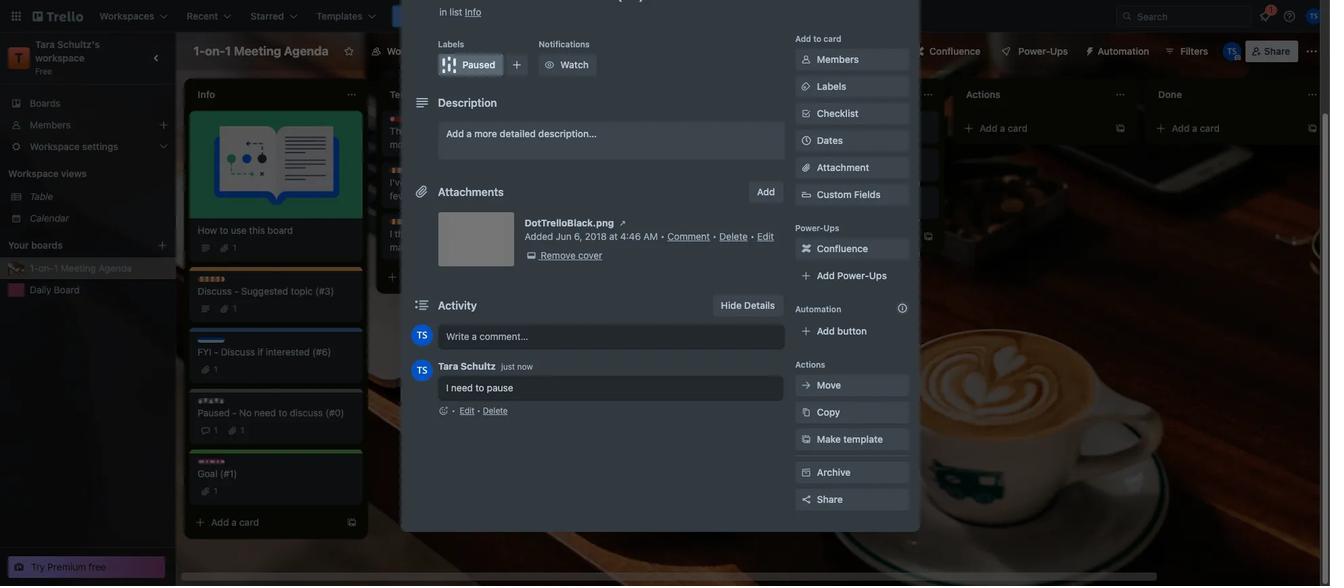 Task type: locate. For each thing, give the bounding box(es) containing it.
if right velocity
[[526, 228, 531, 240]]

- for fyi
[[214, 346, 218, 358]]

1 vertical spatial automation
[[795, 304, 841, 315]]

need down schultz
[[451, 382, 473, 394]]

1 vertical spatial edit link
[[460, 406, 475, 416]]

1 vertical spatial workspace
[[8, 168, 59, 179]]

members down boards
[[30, 119, 71, 131]]

watch button
[[539, 54, 597, 76]]

calendar down add to card
[[810, 45, 849, 57]]

labels down list
[[438, 39, 464, 49]]

1-on-1 meeting agenda link
[[30, 262, 168, 275]]

1 horizontal spatial members
[[817, 53, 859, 65]]

1 horizontal spatial on-
[[205, 44, 225, 58]]

chaos
[[833, 125, 859, 137]]

0 horizontal spatial agenda
[[99, 263, 132, 274]]

0 horizontal spatial create from template… image
[[346, 518, 357, 528]]

hide details link
[[713, 295, 783, 317]]

tara schultz's workspace link
[[35, 39, 102, 64]]

meeting
[[234, 44, 281, 58], [61, 263, 96, 274]]

think
[[395, 228, 416, 240]]

delete right "comment" at the right top
[[719, 231, 748, 242]]

primary element
[[0, 0, 1330, 32]]

share
[[1264, 45, 1290, 57], [817, 494, 843, 505]]

0 horizontal spatial meeting
[[61, 263, 96, 274]]

1 horizontal spatial 1-on-1 meeting agenda
[[193, 44, 329, 58]]

can right how
[[515, 125, 531, 137]]

tara schultz (taraschultz7) image right open information menu image
[[1306, 8, 1322, 24]]

calendar for calendar
[[30, 212, 69, 224]]

color: black, title: "paused" element down color: blue, title: "fyi" element on the left of page
[[198, 398, 240, 409]]

show menu image
[[1305, 45, 1319, 58]]

1 vertical spatial power-ups
[[795, 223, 839, 233]]

goal for mentor
[[788, 154, 805, 164]]

sm image inside 'labels' link
[[799, 80, 813, 93]]

description
[[438, 97, 497, 109]]

1 vertical spatial 1-
[[30, 263, 38, 274]]

i think we can improve velocity if we make some tooling changes. link
[[390, 227, 547, 254]]

share left show menu image at right
[[1264, 45, 1290, 57]]

boards
[[30, 97, 60, 109]]

1 vertical spatial 1-on-1 meeting agenda
[[30, 263, 132, 274]]

t link
[[8, 47, 30, 69]]

edit link down best
[[757, 231, 774, 242]]

i need to pause
[[446, 382, 513, 394]]

paused down 'visible'
[[462, 59, 495, 70]]

goal inside the goal best practice blog
[[788, 192, 805, 202]]

0 vertical spatial meeting
[[234, 44, 281, 58]]

at
[[609, 231, 618, 242]]

0 horizontal spatial tara schultz (taraschultz7) image
[[411, 360, 433, 382]]

sm image
[[799, 53, 813, 66], [616, 217, 630, 230], [799, 242, 813, 256], [525, 249, 538, 263], [799, 379, 813, 392], [799, 433, 813, 447]]

goal inside goal manage time chaos
[[788, 116, 805, 127]]

sm image down added
[[525, 249, 538, 263]]

1 vertical spatial tara schultz (taraschultz7) image
[[411, 360, 433, 382]]

practice
[[796, 201, 832, 212]]

add a card for add a card button associated with middle create from template… icon
[[788, 231, 836, 242]]

0 horizontal spatial ups
[[824, 223, 839, 233]]

how to use this board
[[198, 225, 293, 236]]

sm image down add to card
[[799, 53, 813, 66]]

board left customize views icon
[[502, 45, 528, 57]]

1 horizontal spatial i
[[446, 382, 449, 394]]

0 horizontal spatial tara schultz (taraschultz7) image
[[411, 325, 433, 346]]

workspace for workspace views
[[8, 168, 59, 179]]

1 vertical spatial board
[[54, 284, 80, 296]]

create from template… image
[[1307, 123, 1318, 134], [923, 231, 934, 242], [346, 518, 357, 528]]

labels link
[[795, 76, 909, 97]]

1 horizontal spatial members link
[[795, 49, 909, 70]]

1 horizontal spatial tara
[[438, 361, 458, 372]]

add a card button for create from template… image
[[958, 118, 1110, 139]]

1 horizontal spatial 1-
[[193, 44, 205, 58]]

1 vertical spatial ups
[[824, 223, 839, 233]]

we right how
[[533, 125, 546, 137]]

1 horizontal spatial edit
[[757, 231, 774, 242]]

1-
[[193, 44, 205, 58], [30, 263, 38, 274]]

color: orange, title: "discuss" element up make
[[390, 219, 434, 229]]

0 vertical spatial 1-
[[193, 44, 205, 58]]

confluence button
[[906, 41, 989, 62]]

the
[[390, 125, 406, 137]]

automation down search image
[[1098, 45, 1149, 57]]

0 horizontal spatial edit link
[[460, 406, 475, 416]]

1 vertical spatial -
[[214, 346, 218, 358]]

color: red, title: "blocker" element
[[390, 116, 433, 127]]

tara up workspace
[[35, 39, 55, 50]]

color: black, title: "paused" element up description
[[438, 54, 504, 76]]

goal (#1) link
[[198, 468, 355, 481]]

actions
[[795, 360, 825, 370]]

in
[[439, 6, 447, 18]]

can inside blocker the team is stuck on x, how can we move forward?
[[515, 125, 531, 137]]

edit down best
[[757, 231, 774, 242]]

card
[[824, 34, 841, 44], [1008, 122, 1028, 134], [1200, 122, 1220, 134], [623, 206, 643, 218], [816, 231, 836, 242], [431, 271, 451, 283], [239, 517, 259, 528]]

automation inside "automation" button
[[1098, 45, 1149, 57]]

color: orange, title: "discuss" element up the months.
[[390, 168, 434, 178]]

1 vertical spatial tara schultz (taraschultz7) image
[[411, 325, 433, 346]]

list
[[450, 6, 462, 18]]

0 vertical spatial members
[[817, 53, 859, 65]]

sm image inside watch "button"
[[543, 58, 556, 72]]

0 horizontal spatial share button
[[795, 489, 909, 511]]

just now link
[[501, 362, 533, 372]]

workspace inside button
[[387, 45, 437, 57]]

calendar power-up link
[[787, 41, 903, 62]]

0 vertical spatial labels
[[438, 39, 464, 49]]

we
[[533, 125, 546, 137], [419, 228, 431, 240], [534, 228, 546, 240]]

tara left schultz
[[438, 361, 458, 372]]

ups
[[1050, 45, 1068, 57], [824, 223, 839, 233], [869, 270, 887, 281]]

sm image inside "automation" button
[[1079, 41, 1098, 60]]

0 horizontal spatial calendar
[[30, 212, 69, 224]]

need inside paused paused - no need to discuss (#0)
[[254, 407, 276, 419]]

add a card button
[[958, 118, 1110, 139], [1150, 118, 1302, 139], [574, 202, 725, 223], [766, 226, 917, 248], [382, 267, 533, 288], [189, 512, 341, 534]]

i up add reaction icon
[[446, 382, 449, 394]]

discuss up description…
[[595, 116, 626, 127]]

i left think
[[390, 228, 392, 240]]

goal mentor another developer
[[774, 154, 887, 175]]

0 vertical spatial ups
[[1050, 45, 1068, 57]]

edit for edit
[[757, 231, 774, 242]]

labels up checklist
[[817, 81, 846, 92]]

0 horizontal spatial labels
[[438, 39, 464, 49]]

delete right •
[[483, 406, 508, 416]]

1 inside text box
[[225, 44, 231, 58]]

1 horizontal spatial share button
[[1245, 41, 1298, 62]]

delete link right •
[[483, 406, 508, 416]]

try premium free
[[31, 562, 106, 573]]

share button down archive link
[[795, 489, 909, 511]]

0 horizontal spatial power-ups
[[795, 223, 839, 233]]

- inside paused paused - no need to discuss (#0)
[[232, 407, 237, 419]]

your boards
[[8, 240, 63, 251]]

share button down 1 notification image
[[1245, 41, 1298, 62]]

automation button
[[1079, 41, 1157, 62]]

sm image for confluence
[[799, 242, 813, 256]]

confluence right up
[[929, 45, 981, 57]]

- inside the discuss discuss - suggested topic (#3)
[[234, 286, 239, 297]]

1 horizontal spatial can
[[515, 125, 531, 137]]

am
[[643, 231, 658, 242]]

add a card for add a card button corresponding to right create from template… icon
[[1172, 122, 1220, 134]]

0 vertical spatial i
[[390, 228, 392, 240]]

1 horizontal spatial power-ups
[[1018, 45, 1068, 57]]

improve
[[452, 228, 487, 240]]

1 horizontal spatial ups
[[869, 270, 887, 281]]

add power-ups link
[[795, 265, 909, 287]]

color: pink, title: "goal" element for manage
[[774, 116, 805, 127]]

0 vertical spatial color: black, title: "paused" element
[[438, 54, 504, 76]]

sm image down practice
[[799, 242, 813, 256]]

workspace views
[[8, 168, 87, 179]]

1 horizontal spatial agenda
[[284, 44, 329, 58]]

1-on-1 meeting agenda
[[193, 44, 329, 58], [30, 263, 132, 274]]

color: black, title: "paused" element
[[438, 54, 504, 76], [198, 398, 240, 409]]

sm image inside the members "link"
[[799, 53, 813, 66]]

discuss
[[290, 407, 323, 419]]

0 horizontal spatial workspace
[[8, 168, 59, 179]]

discuss down "training"
[[595, 154, 626, 164]]

changes.
[[474, 242, 514, 253]]

power- inside calendar power-up link
[[851, 45, 882, 57]]

1 horizontal spatial create from template… image
[[923, 231, 934, 242]]

sm image inside copy link
[[799, 406, 813, 419]]

discuss for discuss i think we can improve velocity if we make some tooling changes.
[[403, 219, 434, 229]]

share down archive
[[817, 494, 843, 505]]

1 notification image
[[1257, 8, 1273, 24]]

members link
[[795, 49, 909, 70], [0, 114, 176, 136]]

ups down the blog
[[824, 223, 839, 233]]

1 horizontal spatial tara schultz (taraschultz7) image
[[1306, 8, 1322, 24]]

is
[[433, 125, 440, 137]]

add to card
[[795, 34, 841, 44]]

sm image up goal manage time chaos
[[799, 80, 813, 93]]

blocker
[[403, 116, 433, 127]]

None text field
[[431, 0, 878, 7]]

add
[[795, 34, 811, 44], [980, 122, 998, 134], [1172, 122, 1190, 134], [446, 128, 464, 139], [757, 186, 775, 198], [595, 206, 613, 218], [788, 231, 805, 242], [817, 270, 835, 281], [403, 271, 421, 283], [817, 325, 835, 337], [211, 517, 229, 528]]

- for discuss
[[234, 286, 239, 297]]

1 horizontal spatial labels
[[817, 81, 846, 92]]

color: pink, title: "goal" element
[[774, 116, 805, 127], [774, 154, 805, 164], [774, 192, 805, 202], [198, 459, 229, 470]]

confluence up add power-ups at the right of page
[[817, 243, 868, 254]]

- inside fyi fyi - discuss if interested (#6)
[[214, 346, 218, 358]]

add a more detailed description…
[[446, 128, 597, 139]]

sm image
[[1079, 41, 1098, 60], [543, 58, 556, 72], [799, 80, 813, 93], [799, 107, 813, 120], [799, 406, 813, 419], [799, 466, 813, 480]]

0 horizontal spatial board
[[54, 284, 80, 296]]

sm image inside make template link
[[799, 433, 813, 447]]

can inside discuss i think we can improve velocity if we make some tooling changes.
[[434, 228, 449, 240]]

2 vertical spatial ups
[[869, 270, 887, 281]]

1 vertical spatial meeting
[[61, 263, 96, 274]]

0 vertical spatial automation
[[1098, 45, 1149, 57]]

0 vertical spatial calendar
[[810, 45, 849, 57]]

goal inside goal mentor another developer
[[788, 154, 805, 164]]

watch
[[560, 59, 589, 70]]

sm image up manage at the top of page
[[799, 107, 813, 120]]

1 vertical spatial share button
[[795, 489, 909, 511]]

color: blue, title: "fyi" element
[[198, 338, 225, 348]]

1 vertical spatial tara
[[438, 361, 458, 372]]

sm image inside checklist link
[[799, 107, 813, 120]]

tooling
[[442, 242, 472, 253]]

1 horizontal spatial workspace
[[387, 45, 437, 57]]

paused down color: blue, title: "fyi" element on the left of page
[[211, 398, 240, 409]]

0 horizontal spatial can
[[434, 228, 449, 240]]

add inside add power-ups "link"
[[817, 270, 835, 281]]

make template link
[[795, 429, 909, 451]]

tara
[[35, 39, 55, 50], [438, 361, 458, 372]]

sm image right power-ups button
[[1079, 41, 1098, 60]]

Board name text field
[[187, 41, 335, 62]]

sm image for remove cover
[[525, 249, 538, 263]]

mentor
[[774, 163, 805, 175]]

board right daily at the left
[[54, 284, 80, 296]]

premium
[[47, 562, 86, 573]]

create
[[401, 10, 430, 22]]

0 horizontal spatial if
[[258, 346, 263, 358]]

1 vertical spatial share
[[817, 494, 843, 505]]

0 horizontal spatial delete link
[[483, 406, 508, 416]]

1 horizontal spatial automation
[[1098, 45, 1149, 57]]

1 horizontal spatial if
[[526, 228, 531, 240]]

blocker the team is stuck on x, how can we move forward?
[[390, 116, 546, 150]]

archive
[[817, 467, 851, 478]]

ups up add button button
[[869, 270, 887, 281]]

discuss up the months.
[[403, 168, 434, 178]]

on- inside text box
[[205, 44, 225, 58]]

agenda inside 1-on-1 meeting agenda text box
[[284, 44, 329, 58]]

automation up add button
[[795, 304, 841, 315]]

workspace for workspace visible
[[387, 45, 437, 57]]

can up some
[[434, 228, 449, 240]]

discuss for discuss discuss - suggested topic (#3)
[[211, 277, 242, 287]]

tara inside tara schultz's workspace free
[[35, 39, 55, 50]]

tara schultz (taraschultz7) image left schultz
[[411, 360, 433, 382]]

for
[[484, 177, 496, 188]]

delete link right "comment" at the right top
[[719, 231, 748, 242]]

sm image left archive
[[799, 466, 813, 480]]

calendar for calendar power-up
[[810, 45, 849, 57]]

1 vertical spatial agenda
[[99, 263, 132, 274]]

0 horizontal spatial edit
[[460, 406, 475, 416]]

0 vertical spatial members link
[[795, 49, 909, 70]]

daily
[[30, 284, 51, 296]]

1 vertical spatial if
[[258, 346, 263, 358]]

just
[[501, 362, 515, 372]]

discuss up some
[[403, 219, 434, 229]]

dates
[[817, 135, 843, 146]]

add a card button for bottom create from template… icon
[[189, 512, 341, 534]]

0 horizontal spatial 1-on-1 meeting agenda
[[30, 263, 132, 274]]

any
[[446, 190, 462, 202]]

agenda up daily board link in the left of the page
[[99, 263, 132, 274]]

discuss inside discuss i think we can improve velocity if we make some tooling changes.
[[403, 219, 434, 229]]

best
[[774, 201, 794, 212]]

confluence inside "button"
[[929, 45, 981, 57]]

0 vertical spatial board
[[502, 45, 528, 57]]

add inside add a more detailed description… link
[[446, 128, 464, 139]]

1 horizontal spatial color: black, title: "paused" element
[[438, 54, 504, 76]]

color: orange, title: "discuss" element down how
[[198, 277, 242, 287]]

sm image down actions
[[799, 379, 813, 392]]

power-ups button
[[991, 41, 1076, 62]]

calendar down table at the left top of page
[[30, 212, 69, 224]]

goals
[[458, 177, 481, 188]]

tara schultz (taraschultz7) image
[[1306, 8, 1322, 24], [411, 360, 433, 382]]

Search field
[[1133, 6, 1251, 26]]

another
[[808, 163, 841, 175]]

0 vertical spatial tara
[[35, 39, 55, 50]]

i inside discuss i think we can improve velocity if we make some tooling changes.
[[390, 228, 392, 240]]

members link down boards
[[0, 114, 176, 136]]

make template
[[817, 434, 883, 445]]

calendar link
[[30, 212, 168, 225]]

sm image for checklist
[[799, 107, 813, 120]]

on-
[[205, 44, 225, 58], [38, 263, 54, 274]]

0 vertical spatial share
[[1264, 45, 1290, 57]]

0 horizontal spatial automation
[[795, 304, 841, 315]]

hide details
[[721, 300, 775, 311]]

to left discuss
[[279, 407, 287, 419]]

discuss down use
[[211, 277, 242, 287]]

edit left •
[[460, 406, 475, 416]]

(#6)
[[312, 346, 331, 358]]

create from template… image
[[1115, 123, 1126, 134]]

tara schultz (taraschultz7) image
[[1222, 42, 1241, 61], [411, 325, 433, 346]]

attachments
[[438, 186, 504, 198]]

color: orange, title: "discuss" element for discuss - suggested topic (#3)
[[198, 277, 242, 287]]

agenda left 'star or unstar board' 'image'
[[284, 44, 329, 58]]

0 vertical spatial need
[[451, 382, 473, 394]]

to inside paused paused - no need to discuss (#0)
[[279, 407, 287, 419]]

if left interested
[[258, 346, 263, 358]]

sm image left make
[[799, 433, 813, 447]]

color: orange, title: "discuss" element for i think we can improve velocity if we make some tooling changes.
[[390, 219, 434, 229]]

0 vertical spatial edit link
[[757, 231, 774, 242]]

workspace up table at the left top of page
[[8, 168, 59, 179]]

1 vertical spatial edit
[[460, 406, 475, 416]]

workspace down create button
[[387, 45, 437, 57]]

ups inside button
[[1050, 45, 1068, 57]]

1 horizontal spatial confluence
[[929, 45, 981, 57]]

0 vertical spatial create from template… image
[[1307, 123, 1318, 134]]

remove cover
[[541, 250, 602, 261]]

need right no
[[254, 407, 276, 419]]

1- inside text box
[[193, 44, 205, 58]]

0 vertical spatial 1-on-1 meeting agenda
[[193, 44, 329, 58]]

i've
[[390, 177, 405, 188]]

add inside add button
[[757, 186, 775, 198]]

1 vertical spatial delete link
[[483, 406, 508, 416]]

sm image inside "move" link
[[799, 379, 813, 392]]

if inside fyi fyi - discuss if interested (#6)
[[258, 346, 263, 358]]

members down add to card
[[817, 53, 859, 65]]

we left "jun" at the left top
[[534, 228, 546, 240]]

edit link left •
[[460, 406, 475, 416]]

manage
[[774, 125, 809, 137]]

paused for paused paused - no need to discuss (#0)
[[211, 398, 240, 409]]

1 vertical spatial calendar
[[30, 212, 69, 224]]

training
[[604, 125, 637, 137]]

members link up 'labels' link
[[795, 49, 909, 70]]

0 vertical spatial delete
[[719, 231, 748, 242]]

discuss left interested
[[221, 346, 255, 358]]

members for the right the members "link"
[[817, 53, 859, 65]]

0 vertical spatial power-ups
[[1018, 45, 1068, 57]]

sm image left the copy
[[799, 406, 813, 419]]

discuss inside discuss new training program
[[595, 116, 626, 127]]

sm image left watch
[[543, 58, 556, 72]]

(#0)
[[325, 407, 344, 419]]

0 vertical spatial confluence
[[929, 45, 981, 57]]

discuss inside discuss i've drafted my goals for the next few months. any feedback?
[[403, 168, 434, 178]]

we inside blocker the team is stuck on x, how can we move forward?
[[533, 125, 546, 137]]

goal for best
[[788, 192, 805, 202]]

1 horizontal spatial meeting
[[234, 44, 281, 58]]

i
[[390, 228, 392, 240], [446, 382, 449, 394]]

color: orange, title: "discuss" element
[[582, 116, 626, 127], [582, 154, 626, 164], [390, 168, 434, 178], [390, 219, 434, 229], [198, 277, 242, 287]]

sm image inside archive link
[[799, 466, 813, 480]]

color: orange, title: "discuss" element up description…
[[582, 116, 626, 127]]

comment
[[667, 231, 710, 242]]

1 vertical spatial color: black, title: "paused" element
[[198, 398, 240, 409]]

0 horizontal spatial members link
[[0, 114, 176, 136]]

ups left "automation" button
[[1050, 45, 1068, 57]]

1 horizontal spatial calendar
[[810, 45, 849, 57]]

1 vertical spatial i
[[446, 382, 449, 394]]

discuss i think we can improve velocity if we make some tooling changes.
[[390, 219, 546, 253]]

1 vertical spatial can
[[434, 228, 449, 240]]

fyi - discuss if interested (#6) link
[[198, 346, 355, 359]]



Task type: describe. For each thing, give the bounding box(es) containing it.
more
[[474, 128, 497, 139]]

power- inside add power-ups "link"
[[837, 270, 869, 281]]

1 vertical spatial on-
[[38, 263, 54, 274]]

manage time chaos link
[[774, 124, 931, 138]]

archive link
[[795, 462, 909, 484]]

best practice blog link
[[774, 200, 931, 214]]

add reaction image
[[438, 405, 449, 418]]

workspace visible button
[[362, 41, 476, 62]]

1 vertical spatial create from template… image
[[923, 231, 934, 242]]

1 vertical spatial delete
[[483, 406, 508, 416]]

0 vertical spatial tara schultz (taraschultz7) image
[[1222, 42, 1241, 61]]

agenda inside 1-on-1 meeting agenda link
[[99, 263, 132, 274]]

power- inside power-ups button
[[1018, 45, 1050, 57]]

4:46
[[620, 231, 641, 242]]

next
[[515, 177, 534, 188]]

info link
[[465, 6, 481, 18]]

1-on-1 meeting agenda inside text box
[[193, 44, 329, 58]]

goal for goal
[[211, 459, 229, 470]]

jun
[[556, 231, 572, 242]]

sm image for members
[[799, 53, 813, 66]]

paused for paused
[[462, 59, 495, 70]]

try premium free button
[[8, 557, 165, 578]]

new training program link
[[582, 124, 739, 138]]

filters
[[1180, 45, 1208, 57]]

- for paused
[[232, 407, 237, 419]]

1 horizontal spatial need
[[451, 382, 473, 394]]

add a card for add a card button associated with bottom create from template… icon
[[211, 517, 259, 528]]

now
[[517, 362, 533, 372]]

the team is stuck on x, how can we move forward? link
[[390, 124, 547, 152]]

discuss for discuss new training program
[[595, 116, 626, 127]]

board
[[268, 225, 293, 236]]

your boards with 2 items element
[[8, 237, 137, 254]]

attachment
[[817, 162, 869, 173]]

move link
[[795, 375, 909, 396]]

copy link
[[795, 402, 909, 424]]

add board image
[[157, 240, 168, 251]]

remove cover link
[[525, 249, 602, 263]]

members for the members "link" to the bottom
[[30, 119, 71, 131]]

discuss for discuss i've drafted my goals for the next few months. any feedback?
[[403, 168, 434, 178]]

power-ups inside button
[[1018, 45, 1068, 57]]

dates button
[[795, 130, 909, 152]]

tara for schultz's
[[35, 39, 55, 50]]

if inside discuss i think we can improve velocity if we make some tooling changes.
[[526, 228, 531, 240]]

paused left no
[[198, 407, 230, 419]]

try
[[31, 562, 45, 573]]

goal for manage
[[788, 116, 805, 127]]

new
[[582, 125, 601, 137]]

mentor another developer link
[[774, 162, 931, 176]]

0 horizontal spatial color: black, title: "paused" element
[[198, 398, 240, 409]]

added jun 6, 2018 at 4:46 am
[[525, 231, 658, 242]]

1 horizontal spatial edit link
[[757, 231, 774, 242]]

on
[[469, 125, 480, 137]]

workspace visible
[[387, 45, 468, 57]]

to up 'calendar power-up'
[[813, 34, 821, 44]]

color: orange, title: "discuss" element for new training program
[[582, 116, 626, 127]]

to left pause
[[476, 382, 484, 394]]

color: orange, title: "discuss" element down new
[[582, 154, 626, 164]]

discuss for discuss
[[595, 154, 626, 164]]

paused - no need to discuss (#0) link
[[198, 407, 355, 420]]

sm image for copy
[[799, 406, 813, 419]]

star or unstar board image
[[343, 46, 354, 57]]

button
[[837, 325, 867, 337]]

edit for edit • delete
[[460, 406, 475, 416]]

topic
[[291, 286, 313, 297]]

schultz
[[461, 361, 496, 372]]

sm image for labels
[[799, 80, 813, 93]]

sm image for automation
[[1079, 41, 1098, 60]]

filters button
[[1160, 41, 1212, 62]]

(#1)
[[220, 468, 237, 480]]

meeting inside text box
[[234, 44, 281, 58]]

views
[[61, 168, 87, 179]]

add a card button for middle create from template… icon
[[766, 226, 917, 248]]

checklist link
[[795, 103, 909, 124]]

daily board link
[[30, 283, 168, 297]]

customize views image
[[543, 45, 556, 58]]

color: pink, title: "goal" element for best
[[774, 192, 805, 202]]

details
[[744, 300, 775, 311]]

boards
[[31, 240, 63, 251]]

1 horizontal spatial delete
[[719, 231, 748, 242]]

t
[[15, 50, 23, 66]]

discuss left 'suggested'
[[198, 286, 232, 297]]

fields
[[854, 189, 881, 200]]

copy
[[817, 407, 840, 418]]

dottrelloblack.png
[[525, 217, 614, 229]]

how
[[198, 225, 217, 236]]

schultz's
[[57, 39, 100, 50]]

drafted
[[408, 177, 440, 188]]

2018
[[585, 231, 607, 242]]

add button
[[749, 181, 783, 203]]

x,
[[483, 125, 492, 137]]

edit • delete
[[460, 406, 508, 416]]

color: pink, title: "goal" element for mentor
[[774, 154, 805, 164]]

make
[[817, 434, 841, 445]]

added
[[525, 231, 553, 242]]

sm image for watch
[[543, 58, 556, 72]]

sm image for move
[[799, 379, 813, 392]]

attachment button
[[795, 157, 909, 179]]

0 horizontal spatial share
[[817, 494, 843, 505]]

few
[[390, 190, 405, 202]]

2 horizontal spatial create from template… image
[[1307, 123, 1318, 134]]

add a card for add a card button for create from template… image
[[980, 122, 1028, 134]]

color: orange, title: "discuss" element for i've drafted my goals for the next few months. any feedback?
[[390, 168, 434, 178]]

notifications
[[539, 39, 590, 49]]

1 vertical spatial members link
[[0, 114, 176, 136]]

blog
[[834, 201, 854, 212]]

add inside add button button
[[817, 325, 835, 337]]

to left use
[[220, 225, 228, 236]]

tara for schultz
[[438, 361, 458, 372]]

suggested
[[241, 286, 288, 297]]

search image
[[1122, 11, 1133, 22]]

up
[[882, 45, 895, 57]]

this
[[249, 225, 265, 236]]

team
[[409, 125, 431, 137]]

boards link
[[0, 93, 176, 114]]

no
[[239, 407, 252, 419]]

how
[[494, 125, 512, 137]]

1 vertical spatial labels
[[817, 81, 846, 92]]

we up some
[[419, 228, 431, 240]]

0 horizontal spatial confluence
[[817, 243, 868, 254]]

0 vertical spatial tara schultz (taraschultz7) image
[[1306, 8, 1322, 24]]

sm image for make template
[[799, 433, 813, 447]]

template
[[843, 434, 883, 445]]

in list info
[[439, 6, 481, 18]]

Write a comment text field
[[438, 325, 784, 349]]

1 horizontal spatial share
[[1264, 45, 1290, 57]]

move
[[390, 139, 413, 150]]

add a card button for right create from template… icon
[[1150, 118, 1302, 139]]

sm image for archive
[[799, 466, 813, 480]]

time
[[811, 125, 830, 137]]

discuss inside fyi fyi - discuss if interested (#6)
[[221, 346, 255, 358]]

create button
[[392, 5, 439, 27]]

1 horizontal spatial delete link
[[719, 231, 748, 242]]

daily board
[[30, 284, 80, 296]]

feedback?
[[465, 190, 510, 202]]

2 vertical spatial create from template… image
[[346, 518, 357, 528]]

ups inside "link"
[[869, 270, 887, 281]]

hide
[[721, 300, 742, 311]]

open information menu image
[[1283, 9, 1296, 23]]

6,
[[574, 231, 582, 242]]

sm image up 4:46
[[616, 217, 630, 230]]

discuss new training program
[[582, 116, 676, 137]]

•
[[477, 406, 481, 416]]



Task type: vqa. For each thing, say whether or not it's contained in the screenshot.
Add a card button associated with Create from template… icon to the middle add a card
yes



